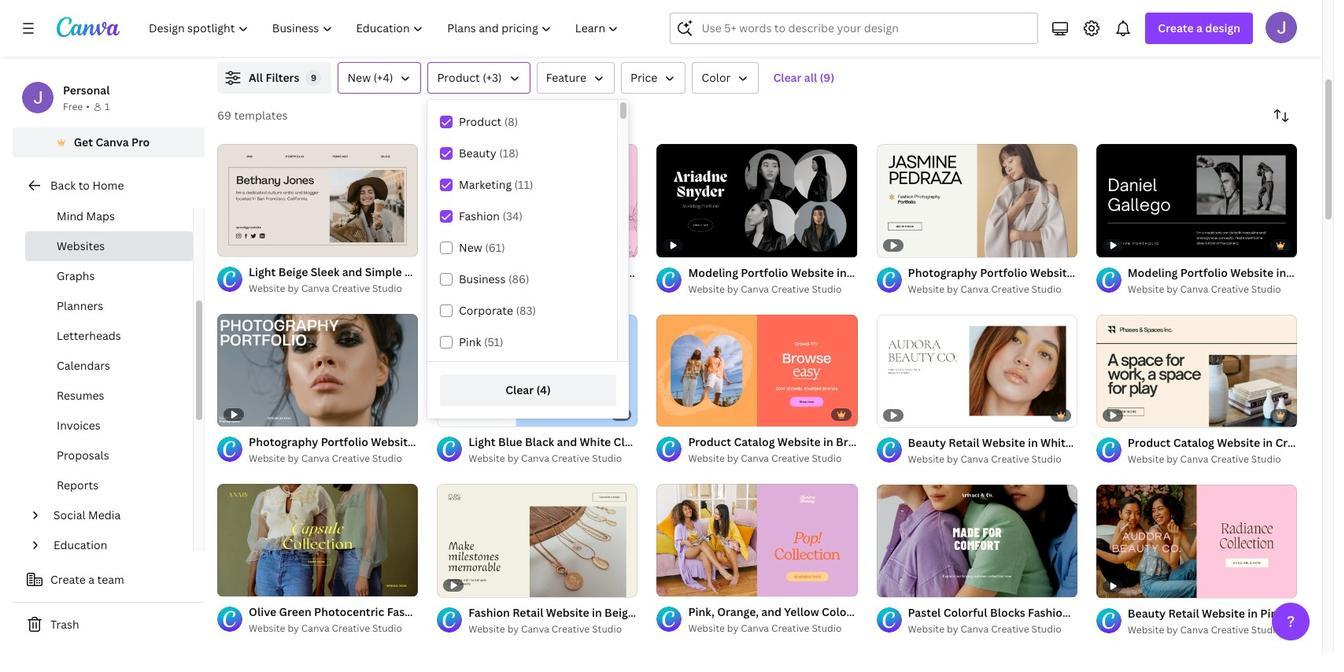 Task type: locate. For each thing, give the bounding box(es) containing it.
0 horizontal spatial 5
[[686, 578, 691, 590]]

by inside pink, orange, and yellow colorful blocks beauty retail website website by canva creative studio
[[728, 622, 739, 636]]

and
[[342, 265, 363, 280], [1075, 436, 1095, 451], [762, 605, 782, 620], [637, 606, 658, 621], [1287, 606, 1307, 621]]

a inside 'dropdown button'
[[1197, 20, 1203, 35]]

0 horizontal spatial clear
[[506, 383, 534, 398]]

websites
[[57, 239, 105, 254]]

and inside the beauty retail website in pink and cream website by canva creative studio
[[1287, 606, 1307, 621]]

social media link
[[47, 501, 184, 531]]

personal down the new (61)
[[449, 265, 495, 280]]

personal up •
[[63, 83, 110, 98]]

corporate (83)
[[459, 303, 536, 318]]

1 of 6 link
[[657, 314, 858, 427], [217, 484, 418, 597]]

1 of 5 link for orange,
[[657, 484, 858, 598]]

pastel colorful blocks fashion e-commerce website link
[[909, 605, 1186, 622]]

light beige sleek and simple blogger personal website link
[[249, 264, 541, 281]]

1 of 5 for pastel
[[888, 579, 911, 591]]

letterheads
[[57, 328, 121, 343]]

social media
[[54, 508, 121, 523]]

canva
[[96, 135, 129, 150], [301, 282, 330, 295], [521, 282, 550, 296], [741, 282, 770, 296], [961, 282, 989, 296], [1181, 282, 1209, 296], [301, 452, 330, 466], [521, 452, 550, 466], [741, 452, 770, 466], [961, 453, 989, 466], [1181, 453, 1209, 466], [301, 622, 330, 636], [741, 622, 770, 636], [521, 623, 550, 636], [961, 623, 989, 636], [1181, 623, 1209, 637]]

new left the "(+4)"
[[348, 70, 371, 85]]

fashion
[[459, 209, 500, 224], [387, 605, 429, 620], [469, 606, 510, 621], [1029, 606, 1070, 621]]

light inside beauty retail website in white and grey simple light style website by canva creative studio
[[1166, 436, 1193, 451]]

1 horizontal spatial clear
[[774, 70, 802, 85]]

fashion inside fashion retail website in beige and grey organic warm style website by canva creative studio
[[469, 606, 510, 621]]

1 of 5 up pastel
[[888, 579, 911, 591]]

colorful right yellow
[[822, 605, 866, 620]]

e- for photocentric
[[431, 605, 442, 620]]

a inside button
[[88, 573, 95, 588]]

0 horizontal spatial e-
[[431, 605, 442, 620]]

creative inside olive green photocentric fashion e-commerce website website by canva creative studio
[[332, 622, 370, 636]]

1 horizontal spatial style
[[1195, 436, 1223, 451]]

create
[[1159, 20, 1195, 35], [50, 573, 86, 588]]

2 1 of 5 link from the left
[[877, 485, 1078, 598]]

1 vertical spatial 6
[[246, 578, 251, 590]]

a for design
[[1197, 20, 1203, 35]]

fashion inside pastel colorful blocks fashion e-commerce website website by canva creative studio
[[1029, 606, 1070, 621]]

1 horizontal spatial blocks
[[991, 606, 1026, 621]]

color
[[702, 70, 731, 85]]

marketing
[[459, 177, 512, 192]]

website templates image
[[962, 0, 1298, 43], [962, 0, 1298, 43]]

9
[[311, 72, 317, 83]]

9 filter options selected element
[[306, 70, 322, 86]]

1 horizontal spatial 6
[[686, 408, 691, 420]]

creative inside the beauty retail website in pink and cream website by canva creative studio
[[1212, 623, 1250, 637]]

1 horizontal spatial personal
[[449, 265, 495, 280]]

beauty inside beauty retail website in white and grey simple light style website by canva creative studio
[[909, 436, 947, 451]]

commerce for olive green photocentric fashion e-commerce website
[[442, 605, 499, 620]]

in inside the beauty retail website in pink and cream website by canva creative studio
[[1248, 606, 1259, 621]]

1 of 5 link for colorful
[[877, 485, 1078, 598]]

6 for product catalog website in bright red white chic photocentric frames style
[[686, 408, 691, 420]]

by
[[288, 282, 299, 295], [508, 282, 519, 296], [728, 282, 739, 296], [948, 282, 959, 296], [1167, 282, 1179, 296], [288, 452, 299, 466], [508, 452, 519, 466], [728, 452, 739, 466], [948, 453, 959, 466], [1167, 453, 1179, 466], [288, 622, 299, 636], [728, 622, 739, 636], [508, 623, 519, 636], [948, 623, 959, 636], [1167, 623, 1179, 637]]

creative inside pastel colorful blocks fashion e-commerce website website by canva creative studio
[[992, 623, 1030, 636]]

retail inside the beauty retail website in pink and cream website by canva creative studio
[[1169, 606, 1200, 621]]

1 vertical spatial a
[[88, 573, 95, 588]]

style inside beauty retail website in white and grey simple light style website by canva creative studio
[[1195, 436, 1223, 451]]

in for pink
[[1248, 606, 1259, 621]]

1 vertical spatial new
[[459, 240, 483, 255]]

1 horizontal spatial simple
[[1126, 436, 1163, 451]]

style for fashion retail website in beige and grey organic warm style
[[766, 606, 794, 621]]

retail for beauty retail website in white and grey simple light style
[[949, 436, 980, 451]]

0 horizontal spatial 1 of 6
[[228, 578, 251, 590]]

product catalog website in cream blac website by canva creative studio
[[1128, 436, 1335, 466]]

1 of 5 link
[[657, 484, 858, 598], [877, 485, 1078, 598]]

0 vertical spatial create
[[1159, 20, 1195, 35]]

business (86)
[[459, 272, 530, 287]]

create for create a team
[[50, 573, 86, 588]]

grey for simple
[[1098, 436, 1124, 451]]

1 vertical spatial pink
[[1261, 606, 1284, 621]]

style for beauty retail website in white and grey simple light style
[[1195, 436, 1223, 451]]

studio inside beauty retail website in white and grey simple light style website by canva creative studio
[[1032, 453, 1062, 466]]

1 horizontal spatial commerce
[[1084, 606, 1141, 621]]

new inside button
[[348, 70, 371, 85]]

clear inside 'clear all (9)' button
[[774, 70, 802, 85]]

grey inside fashion retail website in beige and grey organic warm style website by canva creative studio
[[660, 606, 686, 621]]

in for cream
[[1264, 436, 1274, 451]]

clear left (4)
[[506, 383, 534, 398]]

clear inside clear (4) button
[[506, 383, 534, 398]]

1 horizontal spatial 1 of 5
[[888, 579, 911, 591]]

1 of 6 for olive green photocentric fashion e-commerce website
[[228, 578, 251, 590]]

0 horizontal spatial light
[[249, 265, 276, 280]]

product left the (8)
[[459, 114, 502, 129]]

2 vertical spatial product
[[1128, 436, 1171, 451]]

1 vertical spatial 1 of 6
[[228, 578, 251, 590]]

fashion (34)
[[459, 209, 523, 224]]

by inside beauty retail website in white and grey simple light style website by canva creative studio
[[948, 453, 959, 466]]

5 up pink,
[[686, 578, 691, 590]]

0 vertical spatial cream
[[1276, 436, 1311, 451]]

orange,
[[718, 605, 759, 620]]

filters
[[266, 70, 300, 85]]

and for beauty retail website in white and grey simple light style
[[1075, 436, 1095, 451]]

1 horizontal spatial 1 of 6 link
[[657, 314, 858, 427]]

0 horizontal spatial personal
[[63, 83, 110, 98]]

e- inside olive green photocentric fashion e-commerce website website by canva creative studio
[[431, 605, 442, 620]]

beige inside light beige sleek and simple blogger personal website website by canva creative studio
[[279, 265, 308, 280]]

6
[[686, 408, 691, 420], [246, 578, 251, 590]]

0 vertical spatial grey
[[1098, 436, 1124, 451]]

invoices
[[57, 418, 101, 433]]

1 vertical spatial product
[[459, 114, 502, 129]]

maps
[[86, 209, 115, 224]]

new for new (+4)
[[348, 70, 371, 85]]

1 of 6 for product catalog website in bright red white chic photocentric frames style
[[668, 408, 691, 420]]

and for fashion retail website in beige and grey organic warm style
[[637, 606, 658, 621]]

1 horizontal spatial light
[[1166, 436, 1193, 451]]

create for create a design
[[1159, 20, 1195, 35]]

by inside pastel colorful blocks fashion e-commerce website website by canva creative studio
[[948, 623, 959, 636]]

0 horizontal spatial 6
[[246, 578, 251, 590]]

website by canva creative studio link
[[249, 281, 418, 297], [469, 282, 638, 297], [689, 282, 858, 297], [909, 282, 1078, 297], [1128, 282, 1298, 297], [249, 452, 418, 467], [469, 452, 638, 467], [689, 452, 858, 467], [909, 452, 1078, 468], [1128, 452, 1298, 468], [249, 622, 418, 637], [689, 622, 858, 637], [469, 622, 638, 638], [909, 622, 1078, 638], [1128, 623, 1298, 638]]

0 vertical spatial personal
[[63, 83, 110, 98]]

a left "design"
[[1197, 20, 1203, 35]]

feature button
[[537, 62, 615, 94]]

0 vertical spatial 1 of 6 link
[[657, 314, 858, 427]]

studio inside pastel colorful blocks fashion e-commerce website website by canva creative studio
[[1032, 623, 1062, 636]]

new left (61)
[[459, 240, 483, 255]]

1 vertical spatial personal
[[449, 265, 495, 280]]

0 horizontal spatial a
[[88, 573, 95, 588]]

canva inside the beauty retail website in pink and cream website by canva creative studio
[[1181, 623, 1209, 637]]

media
[[88, 508, 121, 523]]

create a team button
[[13, 565, 205, 596]]

0 vertical spatial style
[[1195, 436, 1223, 451]]

create left "design"
[[1159, 20, 1195, 35]]

clear for clear all (9)
[[774, 70, 802, 85]]

1 horizontal spatial e-
[[1073, 606, 1084, 621]]

1 horizontal spatial grey
[[1098, 436, 1124, 451]]

beauty for beauty (18)
[[459, 146, 497, 161]]

beauty for beauty retail website in pink and cream website by canva creative studio
[[1128, 606, 1167, 621]]

1 horizontal spatial 1 of 5 link
[[877, 485, 1078, 598]]

create a design
[[1159, 20, 1241, 35]]

0 horizontal spatial create
[[50, 573, 86, 588]]

marketing (11)
[[459, 177, 534, 192]]

in inside beauty retail website in white and grey simple light style website by canva creative studio
[[1029, 436, 1039, 451]]

(18)
[[499, 146, 519, 161]]

and inside fashion retail website in beige and grey organic warm style website by canva creative studio
[[637, 606, 658, 621]]

grey left pink,
[[660, 606, 686, 621]]

pink, orange, and yellow colorful blocks beauty retail website image
[[657, 484, 858, 598]]

(+3)
[[483, 70, 502, 85]]

blocks down pastel colorful blocks fashion e-commerce website image at right
[[991, 606, 1026, 621]]

retail inside beauty retail website in white and grey simple light style website by canva creative studio
[[949, 436, 980, 451]]

1 horizontal spatial new
[[459, 240, 483, 255]]

0 vertical spatial 6
[[686, 408, 691, 420]]

simple
[[365, 265, 402, 280], [1126, 436, 1163, 451]]

0 horizontal spatial 1 of 5 link
[[657, 484, 858, 598]]

back to home
[[50, 178, 124, 193]]

home
[[92, 178, 124, 193]]

grey inside beauty retail website in white and grey simple light style website by canva creative studio
[[1098, 436, 1124, 451]]

by inside the product catalog website in cream blac website by canva creative studio
[[1167, 453, 1179, 466]]

style inside fashion retail website in beige and grey organic warm style website by canva creative studio
[[766, 606, 794, 621]]

e- inside pastel colorful blocks fashion e-commerce website website by canva creative studio
[[1073, 606, 1084, 621]]

pink (51)
[[459, 335, 504, 350]]

1 vertical spatial clear
[[506, 383, 534, 398]]

canva inside light beige sleek and simple blogger personal website website by canva creative studio
[[301, 282, 330, 295]]

0 horizontal spatial blocks
[[869, 605, 904, 620]]

get canva pro
[[74, 135, 150, 150]]

new (61)
[[459, 240, 505, 255]]

clear left all
[[774, 70, 802, 85]]

product inside the product catalog website in cream blac website by canva creative studio
[[1128, 436, 1171, 451]]

1 horizontal spatial 1 of 6
[[668, 408, 691, 420]]

jacob simon image
[[1266, 12, 1298, 43]]

create inside button
[[50, 573, 86, 588]]

studio inside the beauty retail website in pink and cream website by canva creative studio
[[1252, 623, 1282, 637]]

retail inside fashion retail website in beige and grey organic warm style website by canva creative studio
[[513, 606, 544, 621]]

style
[[1195, 436, 1223, 451], [766, 606, 794, 621]]

personal inside light beige sleek and simple blogger personal website website by canva creative studio
[[449, 265, 495, 280]]

personal
[[63, 83, 110, 98], [449, 265, 495, 280]]

0 horizontal spatial 1 of 5
[[668, 578, 691, 590]]

1 for pink,
[[668, 578, 673, 590]]

light
[[249, 265, 276, 280], [1166, 436, 1193, 451]]

0 vertical spatial new
[[348, 70, 371, 85]]

colorful right pastel
[[944, 606, 988, 621]]

0 horizontal spatial colorful
[[822, 605, 866, 620]]

0 vertical spatial simple
[[365, 265, 402, 280]]

0 horizontal spatial grey
[[660, 606, 686, 621]]

0 vertical spatial product
[[437, 70, 480, 85]]

product left catalog
[[1128, 436, 1171, 451]]

pink, orange, and yellow colorful blocks beauty retail website link
[[689, 604, 1024, 622]]

trash
[[50, 617, 79, 632]]

pink inside the beauty retail website in pink and cream website by canva creative studio
[[1261, 606, 1284, 621]]

simple left catalog
[[1126, 436, 1163, 451]]

1 vertical spatial cream
[[1310, 606, 1335, 621]]

planners link
[[25, 291, 193, 321]]

1 horizontal spatial 5
[[906, 579, 911, 591]]

of for pastel colorful blocks fashion e-commerce website
[[895, 579, 903, 591]]

product left the (+3)
[[437, 70, 480, 85]]

0 horizontal spatial pink
[[459, 335, 482, 350]]

business
[[459, 272, 506, 287]]

commerce inside olive green photocentric fashion e-commerce website website by canva creative studio
[[442, 605, 499, 620]]

colorful
[[822, 605, 866, 620], [944, 606, 988, 621]]

1 vertical spatial light
[[1166, 436, 1193, 451]]

1 vertical spatial create
[[50, 573, 86, 588]]

1 horizontal spatial pink
[[1261, 606, 1284, 621]]

in inside the product catalog website in cream blac website by canva creative studio
[[1264, 436, 1274, 451]]

blocks
[[869, 605, 904, 620], [991, 606, 1026, 621]]

of
[[675, 408, 684, 420], [235, 578, 244, 590], [675, 578, 684, 590], [895, 579, 903, 591]]

by inside fashion retail website in beige and grey organic warm style website by canva creative studio
[[508, 623, 519, 636]]

1 vertical spatial grey
[[660, 606, 686, 621]]

1 horizontal spatial a
[[1197, 20, 1203, 35]]

light beige sleek and simple blogger personal website website by canva creative studio
[[249, 265, 541, 295]]

creative
[[332, 282, 370, 295], [552, 282, 590, 296], [772, 282, 810, 296], [992, 282, 1030, 296], [1212, 282, 1250, 296], [332, 452, 370, 466], [552, 452, 590, 466], [772, 452, 810, 466], [992, 453, 1030, 466], [1212, 453, 1250, 466], [332, 622, 370, 636], [772, 622, 810, 636], [552, 623, 590, 636], [992, 623, 1030, 636], [1212, 623, 1250, 637]]

product catalog website in cream blac link
[[1128, 435, 1335, 452]]

clear all (9)
[[774, 70, 835, 85]]

feature
[[546, 70, 587, 85]]

clear all (9) button
[[766, 62, 843, 94]]

(51)
[[484, 335, 504, 350]]

blocks left pastel
[[869, 605, 904, 620]]

blocks inside pink, orange, and yellow colorful blocks beauty retail website website by canva creative studio
[[869, 605, 904, 620]]

top level navigation element
[[139, 13, 633, 44]]

pro
[[132, 135, 150, 150]]

canva inside pastel colorful blocks fashion e-commerce website website by canva creative studio
[[961, 623, 989, 636]]

beauty
[[459, 146, 497, 161], [909, 436, 947, 451], [907, 605, 945, 620], [1128, 606, 1167, 621]]

grey right white
[[1098, 436, 1124, 451]]

product (8)
[[459, 114, 518, 129]]

create down education
[[50, 573, 86, 588]]

clear
[[774, 70, 802, 85], [506, 383, 534, 398]]

and inside beauty retail website in white and grey simple light style website by canva creative studio
[[1075, 436, 1095, 451]]

of for olive green photocentric fashion e-commerce website
[[235, 578, 244, 590]]

1 vertical spatial style
[[766, 606, 794, 621]]

0 horizontal spatial 1 of 6 link
[[217, 484, 418, 597]]

a left the team
[[88, 573, 95, 588]]

1 horizontal spatial create
[[1159, 20, 1195, 35]]

pink
[[459, 335, 482, 350], [1261, 606, 1284, 621]]

1 vertical spatial simple
[[1126, 436, 1163, 451]]

None search field
[[671, 13, 1039, 44]]

corporate
[[459, 303, 514, 318]]

product inside button
[[437, 70, 480, 85]]

(11)
[[515, 177, 534, 192]]

beauty retail website in white and grey simple light style link
[[909, 435, 1223, 452]]

light blue black and white clean minimal model & actor resume website image
[[437, 314, 638, 427]]

commerce
[[442, 605, 499, 620], [1084, 606, 1141, 621]]

beauty inside the beauty retail website in pink and cream website by canva creative studio
[[1128, 606, 1167, 621]]

create a team
[[50, 573, 124, 588]]

creative inside beauty retail website in white and grey simple light style website by canva creative studio
[[992, 453, 1030, 466]]

0 horizontal spatial simple
[[365, 265, 402, 280]]

canva inside olive green photocentric fashion e-commerce website website by canva creative studio
[[301, 622, 330, 636]]

product
[[437, 70, 480, 85], [459, 114, 502, 129], [1128, 436, 1171, 451]]

reports
[[57, 478, 99, 493]]

0 vertical spatial clear
[[774, 70, 802, 85]]

0 vertical spatial light
[[249, 265, 276, 280]]

1 horizontal spatial beige
[[605, 606, 635, 621]]

in inside fashion retail website in beige and grey organic warm style website by canva creative studio
[[592, 606, 602, 621]]

1 of 6
[[668, 408, 691, 420], [228, 578, 251, 590]]

and inside light beige sleek and simple blogger personal website website by canva creative studio
[[342, 265, 363, 280]]

0 vertical spatial a
[[1197, 20, 1203, 35]]

create inside 'dropdown button'
[[1159, 20, 1195, 35]]

all filters
[[249, 70, 300, 85]]

color button
[[693, 62, 760, 94]]

0 horizontal spatial commerce
[[442, 605, 499, 620]]

blac
[[1314, 436, 1335, 451]]

1 vertical spatial beige
[[605, 606, 635, 621]]

1 of 5 up pink,
[[668, 578, 691, 590]]

commerce inside pastel colorful blocks fashion e-commerce website website by canva creative studio
[[1084, 606, 1141, 621]]

5 up pastel
[[906, 579, 911, 591]]

0 horizontal spatial beige
[[279, 265, 308, 280]]

1 horizontal spatial colorful
[[944, 606, 988, 621]]

0 vertical spatial 1 of 6
[[668, 408, 691, 420]]

0 horizontal spatial new
[[348, 70, 371, 85]]

simple left blogger
[[365, 265, 402, 280]]

1 1 of 5 link from the left
[[657, 484, 858, 598]]

beauty retail website in pink and cream website by canva creative studio
[[1128, 606, 1335, 637]]

light beige sleek and simple blogger personal website image
[[217, 144, 418, 257]]

0 horizontal spatial style
[[766, 606, 794, 621]]

beauty retail website in pink and cream link
[[1128, 605, 1335, 623]]

fashion retail website in beige and grey organic warm style link
[[469, 605, 794, 622]]

beauty retail website in white and grey simple light style website by canva creative studio
[[909, 436, 1223, 466]]

and inside pink, orange, and yellow colorful blocks beauty retail website website by canva creative studio
[[762, 605, 782, 620]]

0 vertical spatial beige
[[279, 265, 308, 280]]



Task type: describe. For each thing, give the bounding box(es) containing it.
studio inside olive green photocentric fashion e-commerce website website by canva creative studio
[[373, 622, 402, 636]]

5 for pink,
[[686, 578, 691, 590]]

(4)
[[537, 383, 551, 398]]

yellow
[[785, 605, 820, 620]]

clear (4)
[[506, 383, 551, 398]]

beauty inside pink, orange, and yellow colorful blocks beauty retail website website by canva creative studio
[[907, 605, 945, 620]]

olive green photocentric fashion e-commerce website image
[[217, 484, 418, 597]]

1 vertical spatial 1 of 6 link
[[217, 484, 418, 597]]

white
[[1041, 436, 1073, 451]]

sleek
[[311, 265, 340, 280]]

to
[[78, 178, 90, 193]]

1 for pastel
[[888, 579, 893, 591]]

in for beige
[[592, 606, 602, 621]]

(+4)
[[374, 70, 393, 85]]

commerce for pastel colorful blocks fashion e-commerce website
[[1084, 606, 1141, 621]]

canva inside beauty retail website in white and grey simple light style website by canva creative studio
[[961, 453, 989, 466]]

new (+4)
[[348, 70, 393, 85]]

mind maps
[[57, 209, 115, 224]]

1 of 5 for pink,
[[668, 578, 691, 590]]

product for product catalog website in cream blac website by canva creative studio
[[1128, 436, 1171, 451]]

resumes link
[[25, 381, 193, 411]]

Search search field
[[702, 13, 1029, 43]]

proposals
[[57, 448, 109, 463]]

olive
[[249, 605, 277, 620]]

retail for fashion retail website in beige and grey organic warm style
[[513, 606, 544, 621]]

warm
[[732, 606, 763, 621]]

(61)
[[485, 240, 505, 255]]

canva inside pink, orange, and yellow colorful blocks beauty retail website website by canva creative studio
[[741, 622, 770, 636]]

team
[[97, 573, 124, 588]]

canva inside the product catalog website in cream blac website by canva creative studio
[[1181, 453, 1209, 466]]

planners
[[57, 298, 103, 313]]

a for team
[[88, 573, 95, 588]]

cream inside the product catalog website in cream blac website by canva creative studio
[[1276, 436, 1311, 451]]

trash link
[[13, 610, 205, 641]]

pastel
[[909, 606, 941, 621]]

beige inside fashion retail website in beige and grey organic warm style website by canva creative studio
[[605, 606, 635, 621]]

get canva pro button
[[13, 128, 205, 158]]

(8)
[[505, 114, 518, 129]]

Sort by button
[[1266, 100, 1298, 132]]

0 vertical spatial pink
[[459, 335, 482, 350]]

5 for pastel
[[906, 579, 911, 591]]

canva inside button
[[96, 135, 129, 150]]

education link
[[47, 531, 184, 561]]

by inside olive green photocentric fashion e-commerce website website by canva creative studio
[[288, 622, 299, 636]]

calendars link
[[25, 351, 193, 381]]

back to home link
[[13, 170, 205, 202]]

69 templates
[[217, 108, 288, 123]]

beauty (18)
[[459, 146, 519, 161]]

product for product (8)
[[459, 114, 502, 129]]

free •
[[63, 100, 90, 113]]

and for beauty retail website in pink and cream
[[1287, 606, 1307, 621]]

templates
[[234, 108, 288, 123]]

mind maps link
[[25, 202, 193, 232]]

69
[[217, 108, 232, 123]]

retail for beauty retail website in pink and cream
[[1169, 606, 1200, 621]]

light inside light beige sleek and simple blogger personal website website by canva creative studio
[[249, 265, 276, 280]]

pink,
[[689, 605, 715, 620]]

colorful inside pastel colorful blocks fashion e-commerce website website by canva creative studio
[[944, 606, 988, 621]]

studio inside fashion retail website in beige and grey organic warm style website by canva creative studio
[[592, 623, 622, 636]]

graphs
[[57, 269, 95, 284]]

photocentric
[[314, 605, 385, 620]]

of for pink, orange, and yellow colorful blocks beauty retail website
[[675, 578, 684, 590]]

studio inside the product catalog website in cream blac website by canva creative studio
[[1252, 453, 1282, 466]]

proposals link
[[25, 441, 193, 471]]

design
[[1206, 20, 1241, 35]]

product for product (+3)
[[437, 70, 480, 85]]

new (+4) button
[[338, 62, 422, 94]]

olive green photocentric fashion e-commerce website website by canva creative studio
[[249, 605, 545, 636]]

creative inside light beige sleek and simple blogger personal website website by canva creative studio
[[332, 282, 370, 295]]

(86)
[[509, 272, 530, 287]]

blogger
[[405, 265, 446, 280]]

grey for organic
[[660, 606, 686, 621]]

creative inside fashion retail website in beige and grey organic warm style website by canva creative studio
[[552, 623, 590, 636]]

price
[[631, 70, 658, 85]]

graphs link
[[25, 261, 193, 291]]

blocks inside pastel colorful blocks fashion e-commerce website website by canva creative studio
[[991, 606, 1026, 621]]

all
[[249, 70, 263, 85]]

clear (4) button
[[440, 375, 617, 406]]

(83)
[[516, 303, 536, 318]]

calendars
[[57, 358, 110, 373]]

by inside light beige sleek and simple blogger personal website website by canva creative studio
[[288, 282, 299, 295]]

studio inside light beige sleek and simple blogger personal website website by canva creative studio
[[373, 282, 402, 295]]

simple inside light beige sleek and simple blogger personal website website by canva creative studio
[[365, 265, 402, 280]]

fashion retail website in beige and grey organic warm style website by canva creative studio
[[469, 606, 794, 636]]

price button
[[621, 62, 686, 94]]

get
[[74, 135, 93, 150]]

pastel colorful blocks fashion e-commerce website image
[[877, 485, 1078, 598]]

catalog
[[1174, 436, 1215, 451]]

canva inside fashion retail website in beige and grey organic warm style website by canva creative studio
[[521, 623, 550, 636]]

beauty for beauty retail website in white and grey simple light style website by canva creative studio
[[909, 436, 947, 451]]

letterheads link
[[25, 321, 193, 351]]

social
[[54, 508, 86, 523]]

simple inside beauty retail website in white and grey simple light style website by canva creative studio
[[1126, 436, 1163, 451]]

colorful inside pink, orange, and yellow colorful blocks beauty retail website website by canva creative studio
[[822, 605, 866, 620]]

creative inside pink, orange, and yellow colorful blocks beauty retail website website by canva creative studio
[[772, 622, 810, 636]]

by inside the beauty retail website in pink and cream website by canva creative studio
[[1167, 623, 1179, 637]]

cream inside the beauty retail website in pink and cream website by canva creative studio
[[1310, 606, 1335, 621]]

product (+3) button
[[428, 62, 531, 94]]

in for white
[[1029, 436, 1039, 451]]

1 for olive
[[228, 578, 233, 590]]

creative inside the product catalog website in cream blac website by canva creative studio
[[1212, 453, 1250, 466]]

•
[[86, 100, 90, 113]]

clear for clear (4)
[[506, 383, 534, 398]]

back
[[50, 178, 76, 193]]

fashion inside olive green photocentric fashion e-commerce website website by canva creative studio
[[387, 605, 429, 620]]

pastel colorful blocks fashion e-commerce website website by canva creative studio
[[909, 606, 1186, 636]]

green
[[279, 605, 312, 620]]

product catalog website in bright red white chic photocentric frames style image
[[657, 314, 858, 427]]

(9)
[[820, 70, 835, 85]]

organic
[[688, 606, 730, 621]]

(34)
[[503, 209, 523, 224]]

reports link
[[25, 471, 193, 501]]

invoices link
[[25, 411, 193, 441]]

retail inside pink, orange, and yellow colorful blocks beauty retail website website by canva creative studio
[[948, 605, 978, 620]]

6 for olive green photocentric fashion e-commerce website
[[246, 578, 251, 590]]

education
[[54, 538, 107, 553]]

studio inside pink, orange, and yellow colorful blocks beauty retail website website by canva creative studio
[[812, 622, 842, 636]]

all
[[805, 70, 818, 85]]

mind
[[57, 209, 84, 224]]

product (+3)
[[437, 70, 502, 85]]

new for new (61)
[[459, 240, 483, 255]]

e- for blocks
[[1073, 606, 1084, 621]]



Task type: vqa. For each thing, say whether or not it's contained in the screenshot.
Retail associated with Beauty Retail Website in Pink and Cream
yes



